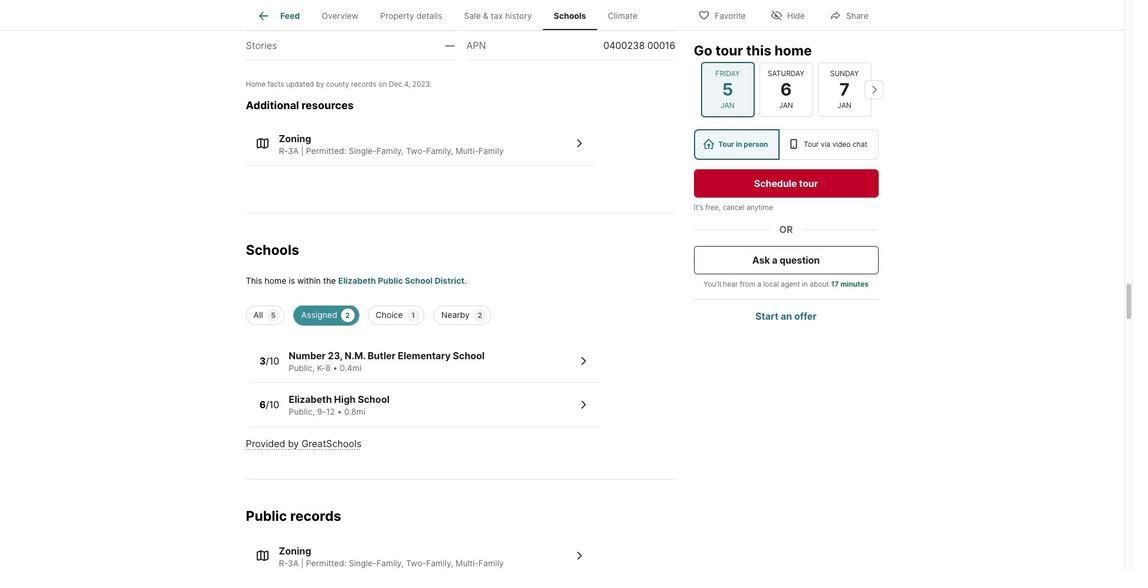 Task type: locate. For each thing, give the bounding box(es) containing it.
you'll
[[704, 280, 721, 289]]

1 zoning r-3a | permitted: single-family, two-family, multi-family from the top
[[279, 133, 504, 156]]

17
[[831, 280, 839, 289]]

tour left the via
[[804, 140, 819, 149]]

2 r- from the top
[[279, 558, 288, 568]]

0 horizontal spatial .
[[430, 80, 432, 89]]

zoning for resources
[[279, 133, 311, 144]]

0 vertical spatial 5
[[722, 79, 733, 100]]

1 /10 from the top
[[266, 355, 279, 367]]

1 vertical spatial two-
[[406, 558, 426, 568]]

2 horizontal spatial jan
[[838, 101, 852, 110]]

jan down the friday
[[721, 101, 735, 110]]

0400238    00016
[[604, 40, 676, 51]]

1 vertical spatial zoning
[[279, 545, 311, 557]]

tour in person option
[[694, 129, 780, 160]]

1 single- from the top
[[349, 146, 377, 156]]

ask a question
[[753, 254, 820, 266]]

| down 'additional resources'
[[301, 146, 304, 156]]

1 horizontal spatial schools
[[554, 11, 586, 21]]

8
[[326, 363, 331, 373]]

0 horizontal spatial public
[[246, 508, 287, 525]]

1 | from the top
[[301, 146, 304, 156]]

home up saturday
[[775, 43, 812, 59]]

1 family from the top
[[479, 146, 504, 156]]

single-
[[349, 146, 377, 156], [349, 558, 377, 568]]

1 horizontal spatial jan
[[779, 101, 793, 110]]

1 vertical spatial elizabeth
[[289, 394, 332, 406]]

a right ask
[[772, 254, 778, 266]]

list box containing tour in person
[[694, 129, 879, 160]]

public, down number
[[289, 363, 315, 373]]

schedule
[[754, 178, 797, 190]]

county
[[326, 80, 349, 89]]

updated
[[286, 80, 314, 89]]

1 vertical spatial •
[[337, 407, 342, 417]]

6 /10
[[260, 399, 279, 411]]

. right "4,"
[[430, 80, 432, 89]]

schedule tour button
[[694, 169, 879, 198]]

2 /10 from the top
[[266, 399, 279, 411]]

0 vertical spatial school
[[405, 276, 433, 286]]

0 vertical spatial list box
[[694, 129, 879, 160]]

1 permitted: from the top
[[306, 146, 347, 156]]

school down nearby
[[453, 350, 485, 362]]

• right 8
[[333, 363, 338, 373]]

tab list
[[246, 0, 658, 30]]

in left the person
[[736, 140, 742, 149]]

3 jan from the left
[[838, 101, 852, 110]]

3a
[[288, 146, 299, 156], [288, 558, 299, 568]]

schools up 'this'
[[246, 242, 299, 259]]

free,
[[706, 203, 721, 212]]

single- for additional resources
[[349, 146, 377, 156]]

favorite button
[[688, 3, 756, 27]]

is
[[289, 276, 295, 286]]

0 horizontal spatial 2
[[346, 311, 350, 320]]

list box containing all
[[246, 306, 676, 335]]

4,
[[404, 80, 411, 89]]

2 | from the top
[[301, 558, 304, 568]]

/10
[[266, 355, 279, 367], [266, 399, 279, 411]]

0 vertical spatial home
[[775, 43, 812, 59]]

/10 for 6
[[266, 399, 279, 411]]

dec
[[389, 80, 402, 89]]

r- down 'public records'
[[279, 558, 288, 568]]

0 vertical spatial /10
[[266, 355, 279, 367]]

2
[[346, 311, 350, 320], [478, 311, 482, 320]]

1 vertical spatial public
[[246, 508, 287, 525]]

by left county
[[316, 80, 324, 89]]

local
[[764, 280, 779, 289]]

1 horizontal spatial tour
[[804, 140, 819, 149]]

2 2 from the left
[[478, 311, 482, 320]]

5 right all
[[271, 311, 276, 320]]

1 vertical spatial 3a
[[288, 558, 299, 568]]

0 vertical spatial in
[[736, 140, 742, 149]]

1 vertical spatial a
[[758, 280, 762, 289]]

feed
[[280, 11, 300, 21]]

0 horizontal spatial list box
[[246, 306, 676, 335]]

tour via video chat
[[804, 140, 868, 149]]

jan inside friday 5 jan
[[721, 101, 735, 110]]

jan down 7
[[838, 101, 852, 110]]

1 multi- from the top
[[456, 146, 479, 156]]

1 vertical spatial by
[[288, 438, 299, 450]]

0 vertical spatial elizabeth
[[338, 276, 376, 286]]

1 two- from the top
[[406, 146, 426, 156]]

climate
[[608, 11, 638, 21]]

0 vertical spatial |
[[301, 146, 304, 156]]

0 horizontal spatial home
[[265, 276, 287, 286]]

0 vertical spatial two-
[[406, 146, 426, 156]]

school inside elizabeth high school public, 9-12 • 0.8mi
[[358, 394, 390, 406]]

tour up the friday
[[716, 43, 743, 59]]

zoning down 'public records'
[[279, 545, 311, 557]]

2 3a from the top
[[288, 558, 299, 568]]

0 vertical spatial permitted:
[[306, 146, 347, 156]]

0 horizontal spatial tour
[[716, 43, 743, 59]]

1 vertical spatial school
[[453, 350, 485, 362]]

tour
[[719, 140, 734, 149], [804, 140, 819, 149]]

0 horizontal spatial tour
[[719, 140, 734, 149]]

sunday 7 jan
[[830, 69, 859, 110]]

permitted:
[[306, 146, 347, 156], [306, 558, 347, 568]]

. up nearby
[[465, 276, 467, 286]]

r- for public
[[279, 558, 288, 568]]

total
[[246, 11, 268, 22]]

elementary
[[398, 350, 451, 362]]

schools right history
[[554, 11, 586, 21]]

0 horizontal spatial a
[[758, 280, 762, 289]]

6 down saturday
[[781, 79, 792, 100]]

zoning r-3a | permitted: single-family, two-family, multi-family for public records
[[279, 545, 504, 568]]

0 vertical spatial tour
[[716, 43, 743, 59]]

None button
[[701, 62, 755, 117], [760, 62, 813, 117], [818, 62, 872, 117], [701, 62, 755, 117], [760, 62, 813, 117], [818, 62, 872, 117]]

feed link
[[257, 9, 300, 23]]

tour
[[716, 43, 743, 59], [799, 178, 818, 190]]

2 county from the left
[[643, 11, 676, 22]]

home
[[775, 43, 812, 59], [265, 276, 287, 286]]

0 vertical spatial 6
[[781, 79, 792, 100]]

1 horizontal spatial tour
[[799, 178, 818, 190]]

1 vertical spatial family
[[479, 558, 504, 568]]

1 horizontal spatial 6
[[781, 79, 792, 100]]

schools
[[554, 11, 586, 21], [246, 242, 299, 259]]

tour for tour in person
[[719, 140, 734, 149]]

this
[[246, 276, 262, 286]]

elizabeth right the
[[338, 276, 376, 286]]

0 vertical spatial public
[[378, 276, 403, 286]]

1 vertical spatial tour
[[799, 178, 818, 190]]

1 vertical spatial single-
[[349, 558, 377, 568]]

public, left 9-
[[289, 407, 315, 417]]

6 up provided
[[260, 399, 266, 411]]

6 inside the saturday 6 jan
[[781, 79, 792, 100]]

tour inside button
[[799, 178, 818, 190]]

elizabeth
[[338, 276, 376, 286], [289, 394, 332, 406]]

permitted: down 'public records'
[[306, 558, 347, 568]]

public
[[378, 276, 403, 286], [246, 508, 287, 525]]

2 for nearby
[[478, 311, 482, 320]]

1 r- from the top
[[279, 146, 288, 156]]

list box up the schedule tour button on the right top of the page
[[694, 129, 879, 160]]

0 vertical spatial schools
[[554, 11, 586, 21]]

tour left the person
[[719, 140, 734, 149]]

0 horizontal spatial in
[[736, 140, 742, 149]]

0.8mi
[[344, 407, 366, 417]]

list box
[[694, 129, 879, 160], [246, 306, 676, 335]]

in right agent
[[802, 280, 808, 289]]

0 horizontal spatial county
[[467, 11, 499, 22]]

minutes
[[841, 280, 869, 289]]

0 horizontal spatial elizabeth
[[289, 394, 332, 406]]

0 horizontal spatial 5
[[271, 311, 276, 320]]

0 vertical spatial a
[[772, 254, 778, 266]]

1 vertical spatial r-
[[279, 558, 288, 568]]

2 horizontal spatial school
[[453, 350, 485, 362]]

1 tour from the left
[[719, 140, 734, 149]]

0 vertical spatial family
[[479, 146, 504, 156]]

a right from
[[758, 280, 762, 289]]

1 horizontal spatial 5
[[722, 79, 733, 100]]

friday
[[716, 69, 740, 78]]

/10 left number
[[266, 355, 279, 367]]

by right provided
[[288, 438, 299, 450]]

tour right schedule on the right top
[[799, 178, 818, 190]]

0 horizontal spatial jan
[[721, 101, 735, 110]]

0 vertical spatial r-
[[279, 146, 288, 156]]

1 vertical spatial records
[[290, 508, 341, 525]]

climate tab
[[597, 2, 649, 30]]

1 horizontal spatial in
[[802, 280, 808, 289]]

/10 for 3
[[266, 355, 279, 367]]

3
[[260, 355, 266, 367]]

|
[[301, 146, 304, 156], [301, 558, 304, 568]]

1 vertical spatial 5
[[271, 311, 276, 320]]

2 public, from the top
[[289, 407, 315, 417]]

/10 up provided
[[266, 399, 279, 411]]

jan down saturday
[[779, 101, 793, 110]]

sale & tax history tab
[[453, 2, 543, 30]]

school left district
[[405, 276, 433, 286]]

• right 12
[[337, 407, 342, 417]]

multi-
[[456, 146, 479, 156], [456, 558, 479, 568]]

2 permitted: from the top
[[306, 558, 347, 568]]

2 zoning from the top
[[279, 545, 311, 557]]

| down 'public records'
[[301, 558, 304, 568]]

jan inside sunday 7 jan
[[838, 101, 852, 110]]

1 zoning from the top
[[279, 133, 311, 144]]

video
[[833, 140, 851, 149]]

1 public, from the top
[[289, 363, 315, 373]]

you'll hear from a local agent in about 17 minutes
[[704, 280, 869, 289]]

0 vertical spatial public,
[[289, 363, 315, 373]]

0 vertical spatial •
[[333, 363, 338, 373]]

2 jan from the left
[[779, 101, 793, 110]]

permitted: down resources
[[306, 146, 347, 156]]

1 horizontal spatial list box
[[694, 129, 879, 160]]

sale & tax history
[[464, 11, 532, 21]]

cancel
[[723, 203, 745, 212]]

7
[[840, 79, 850, 100]]

family for public records
[[479, 558, 504, 568]]

in
[[736, 140, 742, 149], [802, 280, 808, 289]]

r- down "additional"
[[279, 146, 288, 156]]

0 vertical spatial zoning r-3a | permitted: single-family, two-family, multi-family
[[279, 133, 504, 156]]

2 zoning r-3a | permitted: single-family, two-family, multi-family from the top
[[279, 545, 504, 568]]

home left is
[[265, 276, 287, 286]]

school up 0.8mi
[[358, 394, 390, 406]]

start an offer
[[756, 311, 817, 322]]

1 3a from the top
[[288, 146, 299, 156]]

2 vertical spatial school
[[358, 394, 390, 406]]

2 right assigned
[[346, 311, 350, 320]]

0 horizontal spatial 6
[[260, 399, 266, 411]]

2 right nearby
[[478, 311, 482, 320]]

1 horizontal spatial public
[[378, 276, 403, 286]]

1 vertical spatial list box
[[246, 306, 676, 335]]

0 vertical spatial single-
[[349, 146, 377, 156]]

by
[[316, 80, 324, 89], [288, 438, 299, 450]]

jan for 5
[[721, 101, 735, 110]]

1 horizontal spatial county
[[643, 11, 676, 22]]

1 2 from the left
[[346, 311, 350, 320]]

multi- for resources
[[456, 146, 479, 156]]

sq.
[[270, 11, 285, 22]]

2 tour from the left
[[804, 140, 819, 149]]

jan inside the saturday 6 jan
[[779, 101, 793, 110]]

0 vertical spatial multi-
[[456, 146, 479, 156]]

tour for schedule
[[799, 178, 818, 190]]

9-
[[317, 407, 326, 417]]

2 two- from the top
[[406, 558, 426, 568]]

records
[[351, 80, 377, 89], [290, 508, 341, 525]]

1 jan from the left
[[721, 101, 735, 110]]

this
[[746, 43, 772, 59]]

1 vertical spatial zoning r-3a | permitted: single-family, two-family, multi-family
[[279, 545, 504, 568]]

1 horizontal spatial 2
[[478, 311, 482, 320]]

elizabeth up 9-
[[289, 394, 332, 406]]

elizabeth public school district link
[[338, 276, 465, 286]]

1 vertical spatial permitted:
[[306, 558, 347, 568]]

5 down the friday
[[722, 79, 733, 100]]

1 vertical spatial /10
[[266, 399, 279, 411]]

2 single- from the top
[[349, 558, 377, 568]]

23,
[[328, 350, 343, 362]]

1 horizontal spatial records
[[351, 80, 377, 89]]

provided by greatschools
[[246, 438, 362, 450]]

list box down district
[[246, 306, 676, 335]]

zoning down 'additional resources'
[[279, 133, 311, 144]]

2 family from the top
[[479, 558, 504, 568]]

zoning
[[279, 133, 311, 144], [279, 545, 311, 557]]

r-
[[279, 146, 288, 156], [279, 558, 288, 568]]

all
[[254, 310, 263, 320]]

1 horizontal spatial home
[[775, 43, 812, 59]]

1 horizontal spatial .
[[465, 276, 467, 286]]

a inside 'button'
[[772, 254, 778, 266]]

0 vertical spatial zoning
[[279, 133, 311, 144]]

1 vertical spatial schools
[[246, 242, 299, 259]]

2 multi- from the top
[[456, 558, 479, 568]]

1 vertical spatial public,
[[289, 407, 315, 417]]

1 vertical spatial |
[[301, 558, 304, 568]]

3a down 'additional resources'
[[288, 146, 299, 156]]

0 vertical spatial by
[[316, 80, 324, 89]]

0 horizontal spatial school
[[358, 394, 390, 406]]

1 vertical spatial in
[[802, 280, 808, 289]]

3a down 'public records'
[[288, 558, 299, 568]]

tour for go
[[716, 43, 743, 59]]

0 vertical spatial records
[[351, 80, 377, 89]]

property details tab
[[369, 2, 453, 30]]

elizabeth inside elizabeth high school public, 9-12 • 0.8mi
[[289, 394, 332, 406]]

5 inside friday 5 jan
[[722, 79, 733, 100]]

1 horizontal spatial a
[[772, 254, 778, 266]]

number 23, n.m. butler elementary school public, k-8 • 0.4mi
[[289, 350, 485, 373]]

0 vertical spatial 3a
[[288, 146, 299, 156]]

1 vertical spatial multi-
[[456, 558, 479, 568]]



Task type: vqa. For each thing, say whether or not it's contained in the screenshot.
REDFIN
no



Task type: describe. For each thing, give the bounding box(es) containing it.
• inside number 23, n.m. butler elementary school public, k-8 • 0.4mi
[[333, 363, 338, 373]]

hide
[[787, 10, 805, 20]]

overview tab
[[311, 2, 369, 30]]

k-
[[317, 363, 326, 373]]

district
[[435, 276, 465, 286]]

tour via video chat option
[[780, 129, 879, 160]]

total sq. ft.
[[246, 11, 299, 22]]

public, inside number 23, n.m. butler elementary school public, k-8 • 0.4mi
[[289, 363, 315, 373]]

1
[[412, 311, 415, 320]]

1 horizontal spatial school
[[405, 276, 433, 286]]

property details
[[380, 11, 442, 21]]

two- for public records
[[406, 558, 426, 568]]

additional
[[246, 99, 299, 112]]

1,332
[[431, 11, 455, 22]]

next image
[[865, 80, 884, 99]]

permitted: for records
[[306, 558, 347, 568]]

stories
[[246, 40, 277, 51]]

—
[[445, 40, 455, 51]]

1 horizontal spatial elizabeth
[[338, 276, 376, 286]]

facts
[[268, 80, 284, 89]]

share
[[846, 10, 869, 20]]

r- for additional
[[279, 146, 288, 156]]

home
[[246, 80, 266, 89]]

schedule tour
[[754, 178, 818, 190]]

2 for assigned
[[346, 311, 350, 320]]

saturday 6 jan
[[768, 69, 805, 110]]

2023
[[413, 80, 430, 89]]

an
[[781, 311, 792, 322]]

family for additional resources
[[479, 146, 504, 156]]

0400238
[[604, 40, 645, 51]]

zoning r-3a | permitted: single-family, two-family, multi-family for additional resources
[[279, 133, 504, 156]]

schools inside tab
[[554, 11, 586, 21]]

this home is within the elizabeth public school district .
[[246, 276, 467, 286]]

provided by greatschools link
[[246, 438, 362, 450]]

favorite
[[715, 10, 746, 20]]

offer
[[795, 311, 817, 322]]

nearby
[[441, 310, 470, 320]]

the
[[323, 276, 336, 286]]

start
[[756, 311, 779, 322]]

| for records
[[301, 558, 304, 568]]

apn
[[467, 40, 486, 51]]

schools tab
[[543, 2, 597, 30]]

tour for tour via video chat
[[804, 140, 819, 149]]

permitted: for resources
[[306, 146, 347, 156]]

hear
[[723, 280, 738, 289]]

12
[[326, 407, 335, 417]]

in inside option
[[736, 140, 742, 149]]

n.m.
[[345, 350, 366, 362]]

0 horizontal spatial schools
[[246, 242, 299, 259]]

two- for additional resources
[[406, 146, 426, 156]]

ask a question button
[[694, 246, 879, 275]]

1 vertical spatial .
[[465, 276, 467, 286]]

greatschools
[[302, 438, 362, 450]]

from
[[740, 280, 756, 289]]

multi- for records
[[456, 558, 479, 568]]

3a for public
[[288, 558, 299, 568]]

ft.
[[288, 11, 299, 22]]

it's free, cancel anytime
[[694, 203, 773, 212]]

go
[[694, 43, 713, 59]]

via
[[821, 140, 831, 149]]

high
[[334, 394, 356, 406]]

agent
[[781, 280, 800, 289]]

tab list containing feed
[[246, 0, 658, 30]]

zoning for records
[[279, 545, 311, 557]]

tax
[[491, 11, 503, 21]]

0 vertical spatial .
[[430, 80, 432, 89]]

it's
[[694, 203, 704, 212]]

• inside elizabeth high school public, 9-12 • 0.8mi
[[337, 407, 342, 417]]

0 horizontal spatial records
[[290, 508, 341, 525]]

sale
[[464, 11, 481, 21]]

start an offer link
[[756, 311, 817, 322]]

public, inside elizabeth high school public, 9-12 • 0.8mi
[[289, 407, 315, 417]]

1 county from the left
[[467, 11, 499, 22]]

jan for 6
[[779, 101, 793, 110]]

overview
[[322, 11, 359, 21]]

ask
[[753, 254, 770, 266]]

| for resources
[[301, 146, 304, 156]]

resources
[[302, 99, 354, 112]]

union
[[615, 11, 641, 22]]

details
[[417, 11, 442, 21]]

question
[[780, 254, 820, 266]]

1 horizontal spatial by
[[316, 80, 324, 89]]

property
[[380, 11, 414, 21]]

school inside number 23, n.m. butler elementary school public, k-8 • 0.4mi
[[453, 350, 485, 362]]

anytime
[[747, 203, 773, 212]]

0 horizontal spatial by
[[288, 438, 299, 450]]

single- for public records
[[349, 558, 377, 568]]

history
[[505, 11, 532, 21]]

person
[[744, 140, 768, 149]]

within
[[297, 276, 321, 286]]

tour in person
[[719, 140, 768, 149]]

additional resources
[[246, 99, 354, 112]]

share button
[[820, 3, 879, 27]]

hide button
[[761, 3, 815, 27]]

provided
[[246, 438, 285, 450]]

jan for 7
[[838, 101, 852, 110]]

choice
[[376, 310, 403, 320]]

00016
[[648, 40, 676, 51]]

butler
[[368, 350, 396, 362]]

friday 5 jan
[[716, 69, 740, 110]]

chat
[[853, 140, 868, 149]]

sunday
[[830, 69, 859, 78]]

1 vertical spatial 6
[[260, 399, 266, 411]]

public records
[[246, 508, 341, 525]]

go tour this home
[[694, 43, 812, 59]]

on
[[379, 80, 387, 89]]

elizabeth high school public, 9-12 • 0.8mi
[[289, 394, 390, 417]]

3a for additional
[[288, 146, 299, 156]]

3 /10
[[260, 355, 279, 367]]

1 vertical spatial home
[[265, 276, 287, 286]]

assigned
[[301, 310, 337, 320]]

home facts updated by county records on dec 4, 2023 .
[[246, 80, 432, 89]]

union county
[[615, 11, 676, 22]]



